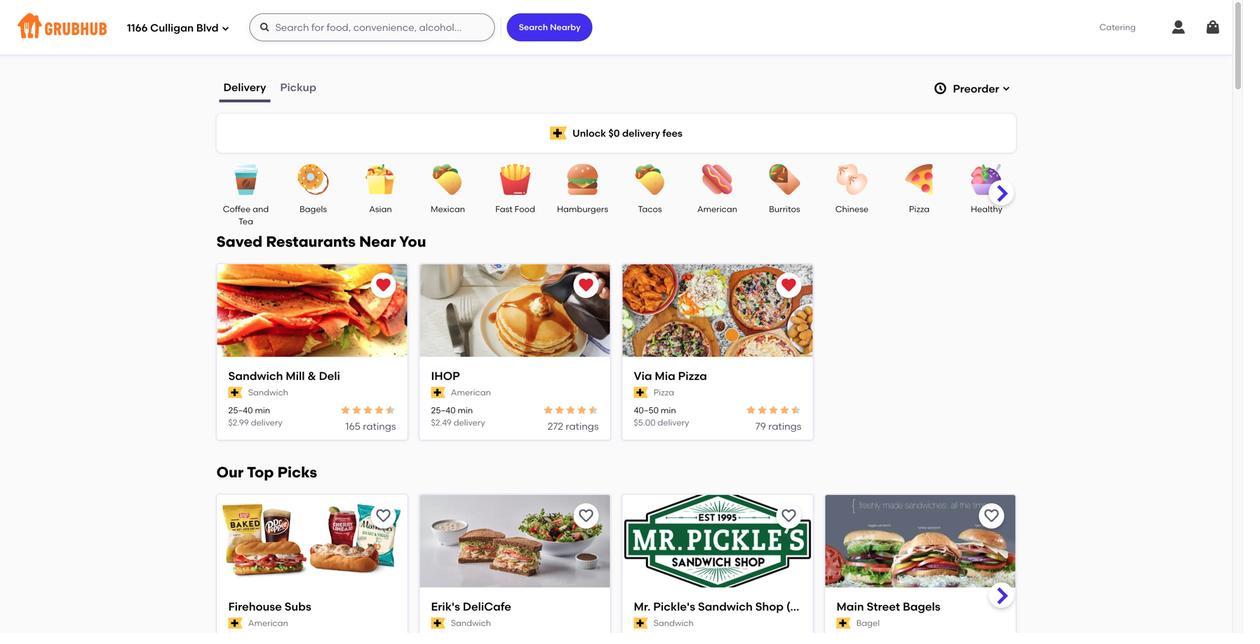 Task type: locate. For each thing, give the bounding box(es) containing it.
min inside 25–40 min $2.49 delivery
[[458, 406, 473, 416]]

food
[[515, 204, 535, 214]]

hamburgers
[[557, 204, 608, 214]]

0 vertical spatial pizza
[[909, 204, 930, 214]]

1 vertical spatial subscription pass image
[[228, 618, 243, 630]]

saved restaurants near you
[[216, 233, 426, 251]]

mia
[[655, 369, 676, 383]]

asian
[[369, 204, 392, 214]]

delivery right $2.99
[[251, 418, 283, 428]]

4 save this restaurant button from the left
[[979, 504, 1004, 529]]

ratings
[[363, 421, 396, 432], [566, 421, 599, 432], [768, 421, 802, 432]]

$2.49
[[431, 418, 452, 428]]

sandwich for sandwich
[[248, 388, 288, 398]]

min down sandwich mill & deli
[[255, 406, 270, 416]]

2 ratings from the left
[[566, 421, 599, 432]]

ratings right 79
[[768, 421, 802, 432]]

subscription pass image down 'main'
[[837, 618, 851, 630]]

2 vertical spatial american
[[248, 619, 288, 629]]

search nearby
[[519, 22, 581, 32]]

american for ihop
[[451, 388, 491, 398]]

165
[[346, 421, 361, 432]]

delivery right $5.00
[[658, 418, 689, 428]]

save this restaurant button for mr. pickle's sandwich shop (410-san jose)
[[776, 504, 802, 529]]

2 min from the left
[[458, 406, 473, 416]]

&
[[308, 369, 316, 383]]

$5.00
[[634, 418, 656, 428]]

subscription pass image down erik's
[[431, 618, 445, 630]]

0 horizontal spatial ratings
[[363, 421, 396, 432]]

american down american image
[[697, 204, 737, 214]]

fast
[[495, 204, 513, 214]]

subscription pass image for ihop
[[431, 387, 445, 399]]

subscription pass image down 'via'
[[634, 387, 648, 399]]

min inside 40–50 min $5.00 delivery
[[661, 406, 676, 416]]

min
[[255, 406, 270, 416], [458, 406, 473, 416], [661, 406, 676, 416]]

bagels
[[300, 204, 327, 214], [903, 600, 941, 614]]

1 subscription pass image from the top
[[228, 387, 243, 399]]

1 save this restaurant button from the left
[[371, 504, 396, 529]]

bagels right street
[[903, 600, 941, 614]]

sandwich down erik's delicafe
[[451, 619, 491, 629]]

25–40 up $2.49 on the left bottom of the page
[[431, 406, 456, 416]]

25–40 inside 25–40 min $2.49 delivery
[[431, 406, 456, 416]]

2 horizontal spatial ratings
[[768, 421, 802, 432]]

25–40
[[228, 406, 253, 416], [431, 406, 456, 416]]

pizza down mia
[[654, 388, 674, 398]]

subscription pass image down mr.
[[634, 618, 648, 630]]

1 horizontal spatial bagels
[[903, 600, 941, 614]]

pizza
[[909, 204, 930, 214], [678, 369, 707, 383], [654, 388, 674, 398]]

2 horizontal spatial svg image
[[1170, 19, 1187, 36]]

0 vertical spatial bagels
[[300, 204, 327, 214]]

0 horizontal spatial saved restaurant image
[[375, 277, 392, 294]]

american up 25–40 min $2.49 delivery
[[451, 388, 491, 398]]

sandwich down the pickle's
[[654, 619, 694, 629]]

1 save this restaurant image from the left
[[578, 508, 595, 525]]

1 horizontal spatial american
[[451, 388, 491, 398]]

subscription pass image for main street bagels
[[837, 618, 851, 630]]

0 vertical spatial subscription pass image
[[228, 387, 243, 399]]

save this restaurant button for main street bagels
[[979, 504, 1004, 529]]

1 vertical spatial american
[[451, 388, 491, 398]]

delivery for ihop
[[454, 418, 485, 428]]

ratings for mill
[[363, 421, 396, 432]]

catering
[[1100, 22, 1136, 32]]

79
[[756, 421, 766, 432]]

1 25–40 from the left
[[228, 406, 253, 416]]

sandwich
[[228, 369, 283, 383], [248, 388, 288, 398], [698, 600, 753, 614], [451, 619, 491, 629], [654, 619, 694, 629]]

0 horizontal spatial saved restaurant button
[[371, 273, 396, 298]]

min for ihop
[[458, 406, 473, 416]]

nearby
[[550, 22, 581, 32]]

coffee
[[223, 204, 251, 214]]

min inside the 25–40 min $2.99 delivery
[[255, 406, 270, 416]]

delicafe
[[463, 600, 511, 614]]

2 saved restaurant image from the left
[[781, 277, 797, 294]]

save this restaurant image for mr. pickle's sandwich shop (410-san jose)
[[781, 508, 797, 525]]

pickup
[[280, 81, 316, 94]]

coffee and tea image
[[221, 164, 270, 195]]

delivery inside the 25–40 min $2.99 delivery
[[251, 418, 283, 428]]

main navigation navigation
[[0, 0, 1233, 55]]

2 subscription pass image from the top
[[228, 618, 243, 630]]

1 horizontal spatial ratings
[[566, 421, 599, 432]]

2 vertical spatial pizza
[[654, 388, 674, 398]]

1 ratings from the left
[[363, 421, 396, 432]]

0 vertical spatial american
[[697, 204, 737, 214]]

2 save this restaurant image from the left
[[781, 508, 797, 525]]

ratings right 272
[[566, 421, 599, 432]]

2 horizontal spatial save this restaurant image
[[983, 508, 1000, 525]]

erik's delicafe link
[[431, 599, 599, 615]]

subs
[[285, 600, 311, 614]]

sandwich mill & deli link
[[228, 368, 396, 384]]

svg image
[[1205, 19, 1222, 36], [934, 81, 948, 95], [1002, 84, 1011, 93]]

0 horizontal spatial min
[[255, 406, 270, 416]]

1 min from the left
[[255, 406, 270, 416]]

chinese image
[[828, 164, 877, 195]]

preorder
[[953, 82, 1000, 95]]

ratings right 165
[[363, 421, 396, 432]]

ihop link
[[431, 368, 599, 384]]

2 save this restaurant button from the left
[[574, 504, 599, 529]]

saved restaurant image for via mia pizza
[[781, 277, 797, 294]]

preorder button
[[925, 77, 1016, 102]]

79 ratings
[[756, 421, 802, 432]]

2 horizontal spatial pizza
[[909, 204, 930, 214]]

fast food
[[495, 204, 535, 214]]

1 saved restaurant image from the left
[[375, 277, 392, 294]]

1 vertical spatial pizza
[[678, 369, 707, 383]]

3 save this restaurant image from the left
[[983, 508, 1000, 525]]

2 horizontal spatial svg image
[[1205, 19, 1222, 36]]

1 horizontal spatial saved restaurant button
[[574, 273, 599, 298]]

25–40 inside the 25–40 min $2.99 delivery
[[228, 406, 253, 416]]

delivery inside 25–40 min $2.49 delivery
[[454, 418, 485, 428]]

1 horizontal spatial save this restaurant image
[[781, 508, 797, 525]]

1 horizontal spatial pizza
[[678, 369, 707, 383]]

2 25–40 from the left
[[431, 406, 456, 416]]

subscription pass image for firehouse
[[228, 618, 243, 630]]

ihop
[[431, 369, 460, 383]]

0 horizontal spatial 25–40
[[228, 406, 253, 416]]

0 horizontal spatial save this restaurant image
[[578, 508, 595, 525]]

bagels down bagels image
[[300, 204, 327, 214]]

deli
[[319, 369, 340, 383]]

0 horizontal spatial american
[[248, 619, 288, 629]]

delivery inside 40–50 min $5.00 delivery
[[658, 418, 689, 428]]

subscription pass image down "firehouse"
[[228, 618, 243, 630]]

save this restaurant image
[[578, 508, 595, 525], [781, 508, 797, 525], [983, 508, 1000, 525]]

1 horizontal spatial saved restaurant image
[[781, 277, 797, 294]]

0 horizontal spatial svg image
[[221, 24, 230, 33]]

main
[[837, 600, 864, 614]]

sandwich down sandwich mill & deli
[[248, 388, 288, 398]]

0 horizontal spatial pizza
[[654, 388, 674, 398]]

1 horizontal spatial 25–40
[[431, 406, 456, 416]]

ratings for mia
[[768, 421, 802, 432]]

delivery for sandwich mill & deli
[[251, 418, 283, 428]]

subscription pass image for via mia pizza
[[634, 387, 648, 399]]

subscription pass image
[[228, 387, 243, 399], [228, 618, 243, 630]]

hamburgers image
[[558, 164, 607, 195]]

272 ratings
[[548, 421, 599, 432]]

1 saved restaurant button from the left
[[371, 273, 396, 298]]

0 horizontal spatial svg image
[[934, 81, 948, 95]]

2 horizontal spatial min
[[661, 406, 676, 416]]

grubhub plus flag logo image
[[550, 127, 567, 140]]

pizza down the pizza image
[[909, 204, 930, 214]]

2 horizontal spatial saved restaurant button
[[776, 273, 802, 298]]

pizza right mia
[[678, 369, 707, 383]]

0 horizontal spatial bagels
[[300, 204, 327, 214]]

save this restaurant button
[[371, 504, 396, 529], [574, 504, 599, 529], [776, 504, 802, 529], [979, 504, 1004, 529]]

save this restaurant image for erik's delicafe
[[578, 508, 595, 525]]

$0
[[609, 127, 620, 139]]

fast food image
[[491, 164, 540, 195]]

25–40 up $2.99
[[228, 406, 253, 416]]

mr. pickle's sandwich shop (410-san jose)
[[634, 600, 868, 614]]

3 min from the left
[[661, 406, 676, 416]]

american
[[697, 204, 737, 214], [451, 388, 491, 398], [248, 619, 288, 629]]

3 ratings from the left
[[768, 421, 802, 432]]

subscription pass image down ihop
[[431, 387, 445, 399]]

american down firehouse subs
[[248, 619, 288, 629]]

25–40 for ihop
[[431, 406, 456, 416]]

delivery right $2.49 on the left bottom of the page
[[454, 418, 485, 428]]

3 save this restaurant button from the left
[[776, 504, 802, 529]]

saved restaurant button
[[371, 273, 396, 298], [574, 273, 599, 298], [776, 273, 802, 298]]

delivery
[[622, 127, 660, 139], [251, 418, 283, 428], [454, 418, 485, 428], [658, 418, 689, 428]]

subscription pass image up $2.99
[[228, 387, 243, 399]]

saved restaurant image
[[375, 277, 392, 294], [781, 277, 797, 294]]

tea
[[239, 216, 253, 227]]

near
[[359, 233, 396, 251]]

blvd
[[196, 22, 219, 34]]

svg image
[[1170, 19, 1187, 36], [259, 22, 271, 33], [221, 24, 230, 33]]

tacos
[[638, 204, 662, 214]]

fees
[[663, 127, 683, 139]]

erik's delicafe logo image
[[420, 495, 610, 589]]

firehouse subs logo image
[[217, 495, 407, 589]]

1 vertical spatial bagels
[[903, 600, 941, 614]]

sandwich for mr.
[[654, 619, 694, 629]]

subscription pass image
[[431, 387, 445, 399], [634, 387, 648, 399], [431, 618, 445, 630], [634, 618, 648, 630], [837, 618, 851, 630]]

tacos image
[[626, 164, 675, 195]]

pickle's
[[653, 600, 695, 614]]

1 horizontal spatial min
[[458, 406, 473, 416]]

star icon image
[[340, 405, 351, 416], [351, 405, 362, 416], [362, 405, 374, 416], [374, 405, 385, 416], [385, 405, 396, 416], [385, 405, 396, 416], [543, 405, 554, 416], [554, 405, 565, 416], [565, 405, 576, 416], [576, 405, 588, 416], [588, 405, 599, 416], [588, 405, 599, 416], [746, 405, 757, 416], [757, 405, 768, 416], [768, 405, 779, 416], [779, 405, 790, 416], [790, 405, 802, 416], [790, 405, 802, 416]]

subscription pass image for sandwich
[[228, 387, 243, 399]]

min right 40–50
[[661, 406, 676, 416]]

sandwich mill & deli logo image
[[217, 265, 407, 359]]

jose)
[[838, 600, 868, 614]]

3 saved restaurant button from the left
[[776, 273, 802, 298]]

healthy
[[971, 204, 1003, 214]]

min down ihop
[[458, 406, 473, 416]]

save this restaurant image
[[375, 508, 392, 525]]

burritos image
[[760, 164, 809, 195]]



Task type: describe. For each thing, give the bounding box(es) containing it.
mr. pickle's sandwich shop (410-san jose) link
[[634, 599, 868, 615]]

culligan
[[150, 22, 194, 34]]

mexican
[[431, 204, 465, 214]]

burritos
[[769, 204, 800, 214]]

healthy image
[[962, 164, 1011, 195]]

via
[[634, 369, 652, 383]]

delivery for via mia pizza
[[658, 418, 689, 428]]

mr. pickle's sandwich shop (410-san jose) logo image
[[623, 495, 813, 589]]

40–50
[[634, 406, 659, 416]]

firehouse subs link
[[228, 599, 396, 615]]

our
[[216, 464, 244, 482]]

Search for food, convenience, alcohol... search field
[[250, 13, 495, 41]]

$2.99
[[228, 418, 249, 428]]

delivery
[[223, 81, 266, 94]]

and
[[253, 204, 269, 214]]

min for sandwich mill & deli
[[255, 406, 270, 416]]

2 saved restaurant button from the left
[[574, 273, 599, 298]]

saved restaurant button for mia
[[776, 273, 802, 298]]

sandwich mill & deli
[[228, 369, 340, 383]]

sandwich for erik's
[[451, 619, 491, 629]]

our top picks
[[216, 464, 317, 482]]

subscription pass image for mr. pickle's sandwich shop (410-san jose)
[[634, 618, 648, 630]]

search nearby button
[[507, 13, 593, 41]]

unlock
[[573, 127, 606, 139]]

restaurants
[[266, 233, 356, 251]]

25–40 for sandwich mill & deli
[[228, 406, 253, 416]]

1 horizontal spatial svg image
[[259, 22, 271, 33]]

unlock $0 delivery fees
[[573, 127, 683, 139]]

272
[[548, 421, 563, 432]]

main street bagels link
[[837, 599, 1004, 615]]

firehouse subs
[[228, 600, 311, 614]]

save this restaurant button for firehouse subs
[[371, 504, 396, 529]]

you
[[399, 233, 426, 251]]

san
[[814, 600, 835, 614]]

main street bagels logo image
[[825, 495, 1016, 589]]

saved restaurant image for sandwich mill & deli
[[375, 277, 392, 294]]

catering button
[[1090, 11, 1146, 43]]

via mia pizza
[[634, 369, 707, 383]]

save this restaurant button for erik's delicafe
[[574, 504, 599, 529]]

1166 culligan blvd
[[127, 22, 219, 34]]

mexican image
[[423, 164, 473, 195]]

1166
[[127, 22, 148, 34]]

erik's delicafe
[[431, 600, 511, 614]]

save this restaurant image for main street bagels
[[983, 508, 1000, 525]]

top
[[247, 464, 274, 482]]

erik's
[[431, 600, 460, 614]]

25–40 min $2.99 delivery
[[228, 406, 283, 428]]

firehouse
[[228, 600, 282, 614]]

main street bagels
[[837, 600, 941, 614]]

via mia pizza link
[[634, 368, 802, 384]]

svg image inside main navigation navigation
[[1205, 19, 1222, 36]]

american for firehouse subs
[[248, 619, 288, 629]]

2 horizontal spatial american
[[697, 204, 737, 214]]

shop
[[756, 600, 784, 614]]

saved restaurant button for mill
[[371, 273, 396, 298]]

american image
[[693, 164, 742, 195]]

bagels image
[[289, 164, 338, 195]]

25–40 min $2.49 delivery
[[431, 406, 485, 428]]

mr.
[[634, 600, 651, 614]]

asian image
[[356, 164, 405, 195]]

165 ratings
[[346, 421, 396, 432]]

saved restaurant image
[[578, 277, 595, 294]]

ihop logo image
[[420, 265, 610, 359]]

search
[[519, 22, 548, 32]]

chinese
[[836, 204, 869, 214]]

subscription pass image for erik's delicafe
[[431, 618, 445, 630]]

picks
[[277, 464, 317, 482]]

delivery right $0
[[622, 127, 660, 139]]

bagel
[[857, 619, 880, 629]]

(410-
[[786, 600, 814, 614]]

pizza image
[[895, 164, 944, 195]]

street
[[867, 600, 900, 614]]

40–50 min $5.00 delivery
[[634, 406, 689, 428]]

pizza inside via mia pizza link
[[678, 369, 707, 383]]

via mia pizza logo image
[[623, 265, 813, 359]]

sandwich left shop
[[698, 600, 753, 614]]

1 horizontal spatial svg image
[[1002, 84, 1011, 93]]

coffee and tea
[[223, 204, 269, 227]]

saved
[[216, 233, 263, 251]]

sandwich left mill
[[228, 369, 283, 383]]

min for via mia pizza
[[661, 406, 676, 416]]

mill
[[286, 369, 305, 383]]



Task type: vqa. For each thing, say whether or not it's contained in the screenshot.
"24"
no



